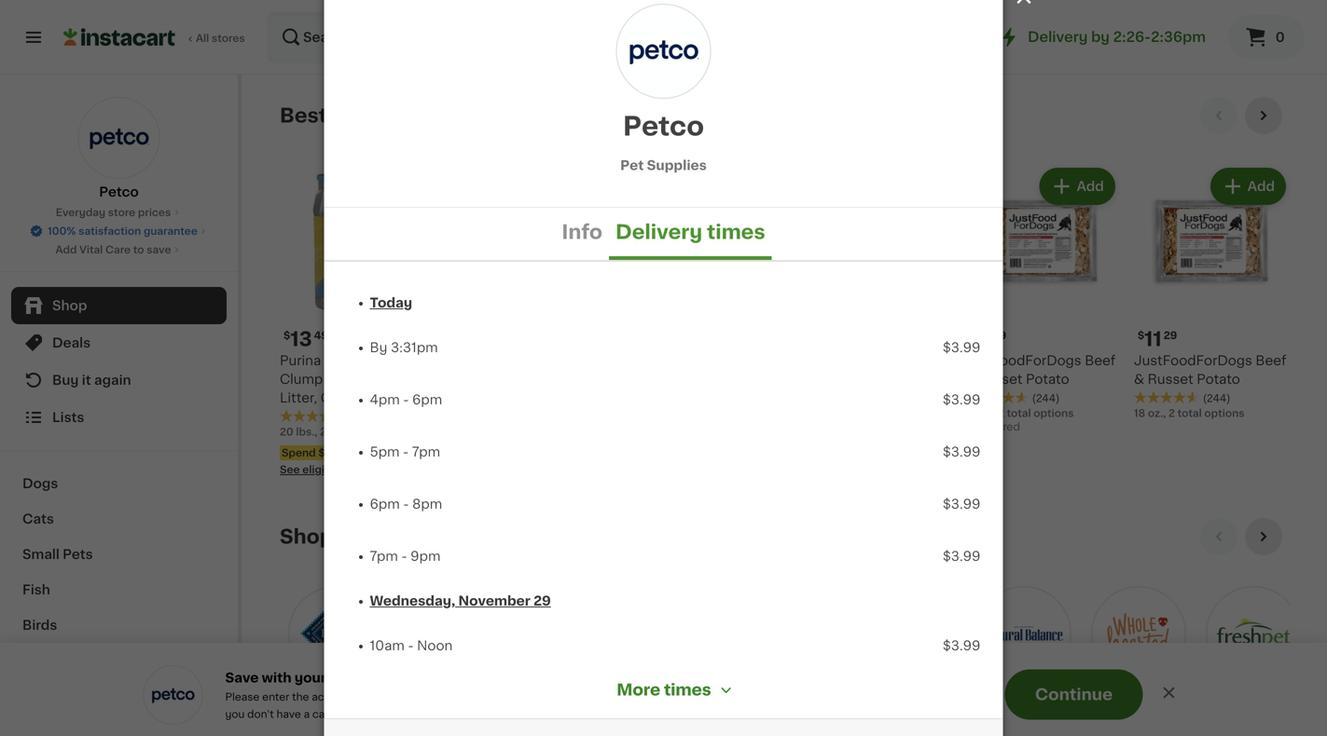 Task type: vqa. For each thing, say whether or not it's contained in the screenshot.
second YOUR SETTINGS HAVE BEEN SAVED. from the top
no



Task type: describe. For each thing, give the bounding box(es) containing it.
$3.99 for 6pm
[[943, 394, 981, 407]]

deals
[[52, 337, 91, 350]]

royal canin image
[[624, 578, 736, 690]]

associated
[[418, 692, 475, 703]]

add vital care to save link
[[55, 242, 182, 257]]

0 vertical spatial petco
[[623, 114, 704, 139]]

2 horizontal spatial total
[[1178, 409, 1202, 419]]

- for noon
[[408, 640, 414, 653]]

lists
[[52, 411, 84, 424]]

november
[[458, 595, 530, 608]]

spend $35, save $5 on fees see eligible items
[[280, 448, 426, 475]]

10am - noon
[[370, 640, 453, 653]]

save with your vital care card! please enter the account information associated with your vital care card. if you don't have a card, you can signup for one on the retailer website.
[[225, 672, 615, 720]]

stores
[[212, 33, 245, 43]]

other pets & more link
[[11, 679, 227, 714]]

signup
[[384, 710, 419, 720]]

delivery times tab
[[609, 208, 772, 260]]

1 russet from the left
[[977, 373, 1023, 386]]

2 horizontal spatial care
[[553, 692, 577, 703]]

delivery for delivery
[[684, 31, 740, 44]]

2 horizontal spatial vital
[[528, 692, 550, 703]]

1 horizontal spatial 29
[[993, 331, 1006, 341]]

beef for second product group from the right
[[1085, 355, 1116, 368]]

a
[[304, 710, 310, 720]]

$3.99 for 9pm
[[943, 550, 981, 563]]

delivery for delivery times
[[616, 222, 702, 242]]

1 horizontal spatial the
[[476, 710, 493, 720]]

0 horizontal spatial &
[[98, 690, 109, 703]]

to
[[133, 245, 144, 255]]

please
[[225, 692, 260, 703]]

sponsored badge image
[[963, 423, 1019, 433]]

$ 11 29 for first product group from right
[[1138, 330, 1177, 349]]

2 $ from the left
[[967, 331, 974, 341]]

2 add button from the left
[[1212, 170, 1284, 203]]

spend
[[282, 448, 316, 459]]

hill's
[[415, 696, 441, 706]]

best
[[280, 106, 327, 125]]

$3.99 for 7pm
[[943, 446, 981, 459]]

account
[[312, 692, 354, 703]]

litter,
[[280, 392, 317, 405]]

beef for first product group from right
[[1256, 355, 1286, 368]]

1 (244) from the left
[[1032, 394, 1060, 404]]

7pm - 9pm
[[370, 550, 441, 563]]

20
[[280, 427, 293, 438]]

$3.99 for noon
[[943, 640, 981, 653]]

1 horizontal spatial with
[[478, 692, 499, 703]]

get
[[497, 695, 528, 711]]

buy it again
[[52, 374, 131, 387]]

all
[[196, 33, 209, 43]]

dogs link
[[11, 466, 227, 502]]

times for more
[[664, 683, 711, 698]]

glade
[[321, 392, 360, 405]]

9pm
[[411, 550, 441, 563]]

$3.99 for 8pm
[[943, 498, 981, 511]]

2 horizontal spatial &
[[1134, 373, 1144, 386]]

natural balance
[[1003, 696, 1045, 721]]

buy it again link
[[11, 362, 227, 399]]

1 potato from the left
[[1026, 373, 1069, 386]]

by 3:31pm
[[370, 341, 438, 354]]

continue button
[[1005, 670, 1143, 720]]

small pets link
[[11, 537, 227, 573]]

- for 6pm
[[403, 394, 409, 407]]

all stores
[[196, 33, 245, 43]]

on inside save with your vital care card! please enter the account information associated with your vital care card. if you don't have a card, you can signup for one on the retailer website.
[[461, 710, 474, 720]]

information
[[357, 692, 416, 703]]

one
[[438, 710, 458, 720]]

freshpet image
[[1197, 578, 1309, 690]]

2:26-
[[1113, 30, 1151, 44]]

purina
[[280, 355, 321, 368]]

add for second add button from right
[[1077, 180, 1104, 193]]

2 potato from the left
[[1197, 373, 1240, 386]]

2 horizontal spatial options
[[1204, 409, 1245, 419]]

0 horizontal spatial 2
[[320, 427, 326, 438]]

$13.49 element
[[792, 327, 948, 352]]

3:31pm
[[391, 341, 438, 354]]

lists link
[[11, 399, 227, 436]]

0 horizontal spatial more
[[112, 690, 147, 703]]

natural balance link
[[968, 578, 1080, 724]]

1 you from the left
[[225, 710, 245, 720]]

don't
[[247, 710, 274, 720]]

purina tidy cats clumping multi cat litter, glade clear springs
[[280, 355, 406, 424]]

$5
[[371, 448, 385, 459]]

by
[[370, 341, 387, 354]]

wednesday, november 29
[[370, 595, 551, 608]]

wednesday,
[[370, 595, 455, 608]]

1 oz., from the left
[[977, 409, 995, 419]]

more for more times 
[[617, 683, 660, 698]]

8pm
[[412, 498, 442, 511]]

5 product group from the left
[[1134, 164, 1290, 421]]

buffalo
[[330, 696, 368, 706]]

blue
[[303, 696, 327, 706]]

buy
[[52, 374, 79, 387]]

add for 2nd add button
[[1248, 180, 1275, 193]]

shop brands
[[280, 528, 411, 547]]

tab list containing info
[[324, 208, 1003, 260]]

multi
[[346, 373, 379, 386]]

1 horizontal spatial total
[[1007, 409, 1031, 419]]

card.
[[580, 692, 605, 703]]

more for more
[[1000, 698, 1028, 708]]

everyday store prices link
[[56, 205, 182, 220]]

have
[[277, 710, 301, 720]]

website.
[[534, 710, 578, 720]]

4 product group from the left
[[963, 164, 1119, 438]]

noon
[[417, 640, 453, 653]]

wholehearted image
[[1083, 578, 1195, 690]]

2 18 oz., 2 total options from the left
[[1134, 409, 1245, 419]]

$ 13 49
[[284, 330, 328, 349]]

add inside add vital care to save link
[[55, 245, 77, 255]]

royal canin link
[[624, 578, 736, 709]]

wholehearted
[[1100, 696, 1177, 706]]

- for 7pm
[[403, 446, 409, 459]]

0 horizontal spatial the
[[292, 692, 309, 703]]


[[719, 684, 734, 698]]

1 horizontal spatial 7pm
[[412, 446, 440, 459]]

instacart logo image
[[63, 26, 175, 48]]

wholehearted link
[[1083, 578, 1195, 709]]

see
[[280, 465, 300, 475]]

13
[[290, 330, 312, 349]]

best sellers
[[280, 106, 403, 125]]

petco link
[[78, 97, 160, 201]]

1 vertical spatial cats
[[22, 513, 54, 526]]

close modal image
[[1012, 0, 1036, 8]]

product group containing 13
[[280, 164, 436, 478]]

blue buffalo
[[303, 696, 368, 706]]

orders
[[721, 695, 776, 711]]

delivery by 2:26-2:36pm
[[1028, 30, 1206, 44]]

pets for small
[[63, 548, 93, 561]]

100% satisfaction guarantee button
[[29, 220, 209, 239]]

$ inside "$ 13 49"
[[284, 331, 290, 341]]

on inside treatment tracker modal dialog
[[641, 695, 662, 711]]

0 horizontal spatial options
[[356, 427, 396, 438]]

info tab
[[555, 208, 609, 260]]

can
[[363, 710, 382, 720]]

1 vertical spatial your
[[502, 692, 525, 703]]

20 lbs., 2 total options
[[280, 427, 396, 438]]

0 horizontal spatial 7pm
[[370, 550, 398, 563]]



Task type: locate. For each thing, give the bounding box(es) containing it.
canin
[[681, 696, 712, 706]]

the down "science"
[[476, 710, 493, 720]]

so phresh image
[[509, 578, 621, 690]]

save right to
[[147, 245, 171, 255]]

vital up account
[[329, 672, 361, 685]]

1 vertical spatial times
[[664, 683, 711, 698]]

$ 11 29 for second product group from the right
[[967, 330, 1006, 349]]

1 horizontal spatial beef
[[1256, 355, 1286, 368]]

0 horizontal spatial save
[[147, 245, 171, 255]]

potato
[[1026, 373, 1069, 386], [1197, 373, 1240, 386]]

main content
[[0, 75, 1327, 737]]

0 horizontal spatial 29
[[534, 595, 551, 608]]

today
[[370, 297, 412, 310]]

care up information
[[364, 672, 397, 685]]

your
[[295, 672, 326, 685], [502, 692, 525, 703]]

enter
[[262, 692, 289, 703]]

0 horizontal spatial justfoodfordogs
[[963, 355, 1081, 368]]

- left 8pm at the bottom left
[[403, 498, 409, 511]]

18 for first product group from right
[[1134, 409, 1145, 419]]

more times 
[[617, 683, 734, 698]]

6pm right 4pm
[[412, 394, 442, 407]]

petco up everyday store prices link
[[99, 186, 139, 199]]

1 vertical spatial petco
[[99, 186, 139, 199]]

0 vertical spatial 6pm
[[412, 394, 442, 407]]

1 horizontal spatial potato
[[1197, 373, 1240, 386]]

0 horizontal spatial you
[[225, 710, 245, 720]]

shop up deals
[[52, 299, 87, 312]]

0 horizontal spatial 18 oz., 2 total options
[[963, 409, 1074, 419]]

1 add button from the left
[[1041, 170, 1113, 203]]

justfoodfordogs
[[963, 355, 1081, 368], [1134, 355, 1252, 368]]

0 horizontal spatial vital
[[79, 245, 103, 255]]

1 horizontal spatial options
[[1034, 409, 1074, 419]]

1 horizontal spatial add button
[[1212, 170, 1284, 203]]

2 $ 11 29 from the left
[[1138, 330, 1177, 349]]

1 beef from the left
[[1085, 355, 1116, 368]]

product group
[[280, 164, 436, 478], [621, 164, 777, 440], [792, 164, 948, 496], [963, 164, 1119, 438], [1134, 164, 1290, 421]]

0 vertical spatial shop
[[52, 299, 87, 312]]

6pm - 8pm
[[370, 498, 442, 511]]

get free delivery on next 3 orders
[[497, 695, 776, 711]]

pets right other
[[65, 690, 95, 703]]

you down buffalo
[[341, 710, 360, 720]]

royal
[[648, 696, 678, 706]]

6pm
[[412, 394, 442, 407], [370, 498, 400, 511]]

0 vertical spatial care
[[105, 245, 131, 255]]

2 18 from the left
[[1134, 409, 1145, 419]]

1 11 from the left
[[974, 330, 991, 349]]

0 vertical spatial your
[[295, 672, 326, 685]]

your up blue
[[295, 672, 326, 685]]

hill's science diet
[[415, 696, 486, 721]]

0 horizontal spatial $ 11 29
[[967, 330, 1006, 349]]

0 horizontal spatial add
[[55, 245, 77, 255]]

1 horizontal spatial you
[[341, 710, 360, 720]]

49
[[314, 331, 328, 341]]

2 oz., from the left
[[1148, 409, 1166, 419]]

pets inside small pets 'link'
[[63, 548, 93, 561]]

times inside more times 
[[664, 683, 711, 698]]

add button
[[1041, 170, 1113, 203], [1212, 170, 1284, 203]]

shop link
[[11, 287, 227, 325]]

other pets & more
[[22, 690, 147, 703]]

1 18 oz., 2 total options from the left
[[963, 409, 1074, 419]]

1 vertical spatial 7pm
[[370, 550, 398, 563]]

2 horizontal spatial 2
[[1169, 409, 1175, 419]]

2 11 from the left
[[1144, 330, 1162, 349]]

0 vertical spatial save
[[147, 245, 171, 255]]

0 vertical spatial the
[[292, 692, 309, 703]]

delivery inside tab
[[616, 222, 702, 242]]

2 vertical spatial vital
[[528, 692, 550, 703]]

blue buffalo image
[[280, 578, 392, 690]]

you down please
[[225, 710, 245, 720]]

times
[[707, 222, 765, 242], [664, 683, 711, 698]]

7pm
[[412, 446, 440, 459], [370, 550, 398, 563]]

science
[[443, 696, 486, 706]]

with
[[262, 672, 292, 685], [478, 692, 499, 703]]

0 horizontal spatial $
[[284, 331, 290, 341]]

shop left brands
[[280, 528, 333, 547]]

&
[[963, 373, 974, 386], [1134, 373, 1144, 386], [98, 690, 109, 703]]

1 horizontal spatial save
[[344, 448, 369, 459]]

care up website.
[[553, 692, 577, 703]]

1 vertical spatial save
[[344, 448, 369, 459]]

again
[[94, 374, 131, 387]]

continue
[[1035, 687, 1113, 703]]

cats inside purina tidy cats clumping multi cat litter, glade clear springs
[[356, 355, 387, 368]]

2
[[998, 409, 1004, 419], [1169, 409, 1175, 419], [320, 427, 326, 438]]

2 justfoodfordogs beef & russet potato from the left
[[1134, 355, 1286, 386]]

eligible
[[302, 465, 341, 475]]

0 horizontal spatial your
[[295, 672, 326, 685]]

instinct image
[[853, 578, 965, 690]]

2 russet from the left
[[1148, 373, 1193, 386]]

0 horizontal spatial potato
[[1026, 373, 1069, 386]]

more up the balance
[[1000, 698, 1028, 708]]

1 horizontal spatial oz.,
[[1148, 409, 1166, 419]]

oz.,
[[977, 409, 995, 419], [1148, 409, 1166, 419]]

0 vertical spatial with
[[262, 672, 292, 685]]

1 vertical spatial 6pm
[[370, 498, 400, 511]]

0 horizontal spatial 6pm
[[370, 498, 400, 511]]

0 horizontal spatial petco
[[99, 186, 139, 199]]

5 $3.99 from the top
[[943, 550, 981, 563]]

pets inside other pets & more link
[[65, 690, 95, 703]]

1 vertical spatial shop
[[280, 528, 333, 547]]

on left "next"
[[641, 695, 662, 711]]

clear
[[363, 392, 398, 405]]

1 $ from the left
[[284, 331, 290, 341]]

0 horizontal spatial beef
[[1085, 355, 1116, 368]]

0 horizontal spatial (244)
[[1032, 394, 1060, 404]]

everyday
[[56, 207, 105, 218]]

on right '$5'
[[387, 448, 401, 459]]

vital down satisfaction
[[79, 245, 103, 255]]

1 vertical spatial with
[[478, 692, 499, 703]]

- left the 9pm at bottom
[[401, 550, 407, 563]]

if
[[608, 692, 615, 703]]

2 you from the left
[[341, 710, 360, 720]]

1 justfoodfordogs from the left
[[963, 355, 1081, 368]]

pet
[[620, 159, 644, 172]]

1 horizontal spatial more
[[617, 683, 660, 698]]

0 vertical spatial cats
[[356, 355, 387, 368]]

birds
[[22, 619, 57, 632]]

0 horizontal spatial care
[[105, 245, 131, 255]]

1 $3.99 from the top
[[943, 341, 981, 354]]

0 horizontal spatial 18
[[963, 409, 975, 419]]

0 horizontal spatial on
[[387, 448, 401, 459]]

0
[[1275, 31, 1285, 44]]

0 horizontal spatial shop
[[52, 299, 87, 312]]

brands
[[338, 528, 411, 547]]

close image
[[1160, 684, 1178, 703]]

other
[[22, 690, 61, 703]]

★★★★★
[[963, 391, 1028, 404], [963, 391, 1028, 404], [1134, 391, 1199, 404], [1134, 391, 1199, 404], [280, 410, 345, 423], [280, 410, 345, 423]]

Card Number text field
[[655, 670, 990, 721]]

hill's science diet image
[[394, 578, 506, 690]]

7pm down brands
[[370, 550, 398, 563]]

more down birds link
[[112, 690, 147, 703]]

6 $3.99 from the top
[[943, 640, 981, 653]]

more inside button
[[1000, 698, 1028, 708]]

$
[[284, 331, 290, 341], [967, 331, 974, 341], [1138, 331, 1144, 341]]

1 horizontal spatial your
[[502, 692, 525, 703]]

0 horizontal spatial oz.,
[[977, 409, 995, 419]]

2 horizontal spatial 29
[[1164, 331, 1177, 341]]

cats down by
[[356, 355, 387, 368]]

1 horizontal spatial 18 oz., 2 total options
[[1134, 409, 1245, 419]]

save inside spend $35, save $5 on fees see eligible items
[[344, 448, 369, 459]]

1 horizontal spatial shop
[[280, 528, 333, 547]]

6pm up brands
[[370, 498, 400, 511]]

with up retailer on the left bottom
[[478, 692, 499, 703]]

delivery for delivery by 2:26-2:36pm
[[1028, 30, 1088, 44]]

1 horizontal spatial russet
[[1148, 373, 1193, 386]]

1 product group from the left
[[280, 164, 436, 478]]

$35,
[[318, 448, 342, 459]]

clumping
[[280, 373, 343, 386]]

natural
[[1005, 696, 1043, 706]]

3 product group from the left
[[792, 164, 948, 496]]

1 vertical spatial care
[[364, 672, 397, 685]]

natural balance image
[[968, 578, 1080, 690]]

2 horizontal spatial on
[[641, 695, 662, 711]]

sellers
[[332, 106, 403, 125]]

treatment tracker modal dialog
[[242, 670, 1327, 737]]

main content containing best sellers
[[0, 75, 1327, 737]]

2 beef from the left
[[1256, 355, 1286, 368]]

0 horizontal spatial add button
[[1041, 170, 1113, 203]]

- right 5pm
[[403, 446, 409, 459]]

0 horizontal spatial with
[[262, 672, 292, 685]]

0 vertical spatial 7pm
[[412, 446, 440, 459]]

on down "science"
[[461, 710, 474, 720]]

add
[[1077, 180, 1104, 193], [1248, 180, 1275, 193], [55, 245, 77, 255]]

1 horizontal spatial 6pm
[[412, 394, 442, 407]]

prices
[[138, 207, 171, 218]]

diet
[[439, 711, 462, 721]]

0 vertical spatial vital
[[79, 245, 103, 255]]

the up a
[[292, 692, 309, 703]]

with up enter
[[262, 672, 292, 685]]

- for 8pm
[[403, 498, 409, 511]]

birds link
[[11, 608, 227, 643]]

your up retailer on the left bottom
[[502, 692, 525, 703]]

2 horizontal spatial more
[[1000, 698, 1028, 708]]

delivery
[[1028, 30, 1088, 44], [684, 31, 740, 44], [616, 222, 702, 242]]

for
[[422, 710, 436, 720]]

1 18 from the left
[[963, 409, 975, 419]]

springs
[[280, 410, 330, 424]]

delivery times
[[616, 222, 765, 242]]

0 horizontal spatial 11
[[974, 330, 991, 349]]

russet
[[977, 373, 1023, 386], [1148, 373, 1193, 386]]

more right if
[[617, 683, 660, 698]]

2 horizontal spatial $
[[1138, 331, 1144, 341]]

total
[[1007, 409, 1031, 419], [1178, 409, 1202, 419], [329, 427, 353, 438]]

more inside more times 
[[617, 683, 660, 698]]

4 $3.99 from the top
[[943, 498, 981, 511]]

1 horizontal spatial 18
[[1134, 409, 1145, 419]]

pets right small
[[63, 548, 93, 561]]

by
[[1091, 30, 1110, 44]]

2:36pm
[[1151, 30, 1206, 44]]

7pm right 5pm
[[412, 446, 440, 459]]

dogs
[[22, 477, 58, 491]]

more button
[[977, 688, 1050, 718]]

delivery button
[[667, 19, 756, 56]]

0 horizontal spatial justfoodfordogs beef & russet potato
[[963, 355, 1116, 386]]

1 justfoodfordogs beef & russet potato from the left
[[963, 355, 1116, 386]]

free
[[532, 695, 566, 711]]

0 horizontal spatial total
[[329, 427, 353, 438]]

1 horizontal spatial petco
[[623, 114, 704, 139]]

save up items
[[344, 448, 369, 459]]

1 horizontal spatial care
[[364, 672, 397, 685]]

shop for shop
[[52, 299, 87, 312]]

1 horizontal spatial add
[[1077, 180, 1104, 193]]

1 horizontal spatial cats
[[356, 355, 387, 368]]

10am
[[370, 640, 405, 653]]

0 vertical spatial times
[[707, 222, 765, 242]]

18 for second product group from the right
[[963, 409, 975, 419]]

tab list
[[324, 208, 1003, 260]]

you
[[225, 710, 245, 720], [341, 710, 360, 720]]

delivery inside 'button'
[[684, 31, 740, 44]]

1 horizontal spatial (244)
[[1203, 394, 1231, 404]]

2 vertical spatial care
[[553, 692, 577, 703]]

0 horizontal spatial cats
[[22, 513, 54, 526]]

vital
[[79, 245, 103, 255], [329, 672, 361, 685], [528, 692, 550, 703]]

shop for shop brands
[[280, 528, 333, 547]]

None search field
[[267, 11, 643, 63]]

1 $ 11 29 from the left
[[967, 330, 1006, 349]]

1 horizontal spatial $
[[967, 331, 974, 341]]

1 horizontal spatial vital
[[329, 672, 361, 685]]

3 $3.99 from the top
[[943, 446, 981, 459]]

deals link
[[11, 325, 227, 362]]

care
[[105, 245, 131, 255], [364, 672, 397, 685], [553, 692, 577, 703]]

3 $ from the left
[[1138, 331, 1144, 341]]

1 vertical spatial vital
[[329, 672, 361, 685]]

vital up website.
[[528, 692, 550, 703]]

item carousel region
[[280, 97, 1290, 504]]

2 (244) from the left
[[1203, 394, 1231, 404]]

1 horizontal spatial 11
[[1144, 330, 1162, 349]]

1 vertical spatial the
[[476, 710, 493, 720]]

100%
[[48, 226, 76, 236]]

1 horizontal spatial 2
[[998, 409, 1004, 419]]

cats down dogs
[[22, 513, 54, 526]]

times for delivery
[[707, 222, 765, 242]]

times inside tab
[[707, 222, 765, 242]]

add vital care to save
[[55, 245, 171, 255]]

$ 11 29
[[967, 330, 1006, 349], [1138, 330, 1177, 349]]

- for 9pm
[[401, 550, 407, 563]]

2 justfoodfordogs from the left
[[1134, 355, 1252, 368]]

satisfaction
[[78, 226, 141, 236]]

18
[[963, 409, 975, 419], [1134, 409, 1145, 419]]

pets for other
[[65, 690, 95, 703]]

- right 4pm
[[403, 394, 409, 407]]

0 horizontal spatial russet
[[977, 373, 1023, 386]]

on inside spend $35, save $5 on fees see eligible items
[[387, 448, 401, 459]]

2 product group from the left
[[621, 164, 777, 440]]

retailer
[[496, 710, 532, 720]]

fish
[[22, 584, 50, 597]]

care down 100% satisfaction guarantee
[[105, 245, 131, 255]]

5pm
[[370, 446, 400, 459]]

petco logo image
[[617, 5, 710, 98], [78, 97, 160, 179], [143, 666, 203, 726]]

3
[[707, 695, 718, 711]]

hill's science diet link
[[394, 578, 506, 724]]

everyday store prices
[[56, 207, 171, 218]]

royal canin
[[648, 696, 712, 706]]

1 horizontal spatial $ 11 29
[[1138, 330, 1177, 349]]

cat
[[382, 373, 406, 386]]

petco up pet supplies
[[623, 114, 704, 139]]

store
[[108, 207, 135, 218]]

1 horizontal spatial &
[[963, 373, 974, 386]]

0 vertical spatial pets
[[63, 548, 93, 561]]

2 $3.99 from the top
[[943, 394, 981, 407]]

1 horizontal spatial justfoodfordogs beef & russet potato
[[1134, 355, 1286, 386]]

- right "10am"
[[408, 640, 414, 653]]



